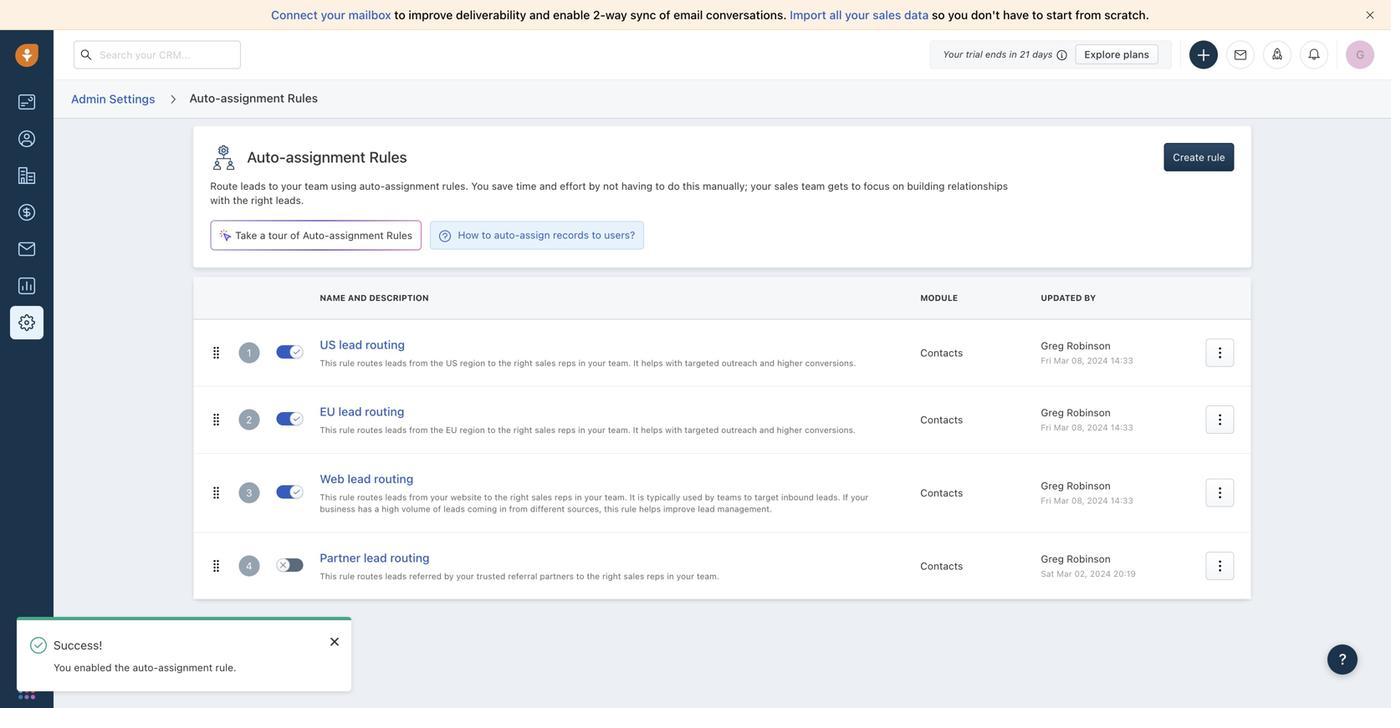 Task type: locate. For each thing, give the bounding box(es) containing it.
lead right partner
[[364, 551, 387, 565]]

14:33 for us lead routing
[[1111, 356, 1134, 366]]

2 robinson from the top
[[1067, 407, 1111, 419]]

3 greg from the top
[[1042, 480, 1065, 492]]

greg for partner lead routing
[[1042, 554, 1065, 565]]

1 vertical spatial leads.
[[817, 493, 841, 502]]

a left "tour"
[[260, 230, 266, 241]]

of right volume
[[433, 505, 441, 514]]

tick image for web
[[293, 489, 300, 496]]

team. left 'is' on the left
[[605, 493, 628, 502]]

0 vertical spatial conversions.
[[806, 358, 857, 368]]

1 vertical spatial us
[[446, 358, 458, 368]]

lead for us lead routing
[[339, 338, 363, 352]]

auto-
[[360, 180, 385, 192], [494, 230, 520, 241], [133, 662, 158, 674]]

1 vertical spatial you
[[54, 662, 71, 674]]

leads inside route leads to your team using auto-assignment rules. you save time and effort by not having to do this manually; your sales team gets to focus on building relationships with the right leads.
[[241, 180, 266, 192]]

right inside us lead routing this rule routes leads from the us region to the right sales reps in your team.  it helps with targeted outreach and higher conversions.
[[514, 358, 533, 368]]

you
[[949, 8, 969, 22]]

you
[[472, 180, 489, 192], [54, 662, 71, 674]]

routes
[[357, 358, 383, 368], [357, 426, 383, 435], [357, 493, 383, 502], [357, 572, 383, 582]]

3 tick image from the top
[[293, 489, 300, 496]]

leads up high
[[385, 493, 407, 502]]

to
[[395, 8, 406, 22], [1033, 8, 1044, 22], [269, 180, 278, 192], [656, 180, 665, 192], [852, 180, 861, 192], [482, 230, 492, 241], [592, 230, 602, 241], [488, 358, 496, 368], [488, 426, 496, 435], [484, 493, 493, 502], [744, 493, 753, 502], [577, 572, 585, 582]]

leads for eu lead routing
[[385, 426, 407, 435]]

3 08, from the top
[[1072, 496, 1085, 506]]

greg robinson fri mar 08, 2024 14:33 for eu lead routing
[[1042, 407, 1134, 433]]

a inside web lead routing this rule routes leads from your website to the right sales reps in your team. it is typically used by teams to target inbound leads. if your business has a high volume of leads coming in from different sources, this rule helps improve lead management.
[[375, 505, 379, 514]]

by
[[589, 180, 601, 192], [1085, 293, 1097, 303], [705, 493, 715, 502], [444, 572, 454, 582]]

team.
[[609, 358, 631, 368], [608, 426, 631, 435], [605, 493, 628, 502], [697, 572, 720, 582]]

routes down partner lead routing link
[[357, 572, 383, 582]]

0 vertical spatial 14:33
[[1111, 356, 1134, 366]]

conversions. inside us lead routing this rule routes leads from the us region to the right sales reps in your team.  it helps with targeted outreach and higher conversions.
[[806, 358, 857, 368]]

3 fri from the top
[[1042, 496, 1052, 506]]

mar for us lead routing
[[1054, 356, 1070, 366]]

routes for eu
[[357, 426, 383, 435]]

focus
[[864, 180, 890, 192]]

is
[[638, 493, 645, 502]]

2 region from the top
[[460, 426, 485, 435]]

0 vertical spatial fri
[[1042, 356, 1052, 366]]

higher for us lead routing
[[778, 358, 803, 368]]

routing down us lead routing link
[[365, 405, 405, 419]]

a
[[260, 230, 266, 241], [375, 505, 379, 514]]

move image left 4
[[210, 561, 222, 572]]

1 fri from the top
[[1042, 356, 1052, 366]]

contacts for web lead routing
[[921, 488, 964, 499]]

auto-
[[190, 91, 221, 105], [247, 148, 286, 166], [303, 230, 330, 241]]

reps down the typically
[[647, 572, 665, 582]]

your inside us lead routing this rule routes leads from the us region to the right sales reps in your team.  it helps with targeted outreach and higher conversions.
[[588, 358, 606, 368]]

2 tick image from the top
[[293, 416, 300, 423]]

volume
[[402, 505, 431, 514]]

4 robinson from the top
[[1067, 554, 1111, 565]]

1 vertical spatial it
[[633, 426, 639, 435]]

auto- up "tour"
[[247, 148, 286, 166]]

2 contacts from the top
[[921, 414, 964, 426]]

rule
[[1208, 151, 1226, 163], [340, 358, 355, 368], [340, 426, 355, 435], [340, 493, 355, 502], [622, 505, 637, 514], [340, 572, 355, 582]]

routing up high
[[374, 472, 414, 486]]

lead
[[339, 338, 363, 352], [339, 405, 362, 419], [348, 472, 371, 486], [698, 505, 715, 514], [364, 551, 387, 565]]

lead inside partner lead routing this rule routes leads referred by your trusted referral partners to the right sales reps in your team.
[[364, 551, 387, 565]]

rule inside us lead routing this rule routes leads from the us region to the right sales reps in your team.  it helps with targeted outreach and higher conversions.
[[340, 358, 355, 368]]

right
[[251, 195, 273, 206], [514, 358, 533, 368], [514, 426, 533, 435], [510, 493, 529, 502], [603, 572, 621, 582]]

team. down management.
[[697, 572, 720, 582]]

this down the eu lead routing link
[[320, 426, 337, 435]]

3 contacts from the top
[[921, 488, 964, 499]]

of right sync
[[660, 8, 671, 22]]

move image
[[210, 347, 222, 359], [210, 414, 222, 426], [210, 561, 222, 572]]

a inside button
[[260, 230, 266, 241]]

08,
[[1072, 356, 1085, 366], [1072, 423, 1085, 433], [1072, 496, 1085, 506]]

move image left 2
[[210, 414, 222, 426]]

2 conversions. from the top
[[805, 426, 856, 435]]

auto- right using
[[360, 180, 385, 192]]

tick image right 1
[[293, 349, 300, 356]]

this down partner
[[320, 572, 337, 582]]

1 horizontal spatial team
[[802, 180, 825, 192]]

3 greg robinson fri mar 08, 2024 14:33 from the top
[[1042, 480, 1134, 506]]

0 vertical spatial 08,
[[1072, 356, 1085, 366]]

in up web lead routing this rule routes leads from your website to the right sales reps in your team. it is typically used by teams to target inbound leads. if your business has a high volume of leads coming in from different sources, this rule helps improve lead management.
[[578, 426, 586, 435]]

1 vertical spatial tick image
[[293, 416, 300, 423]]

from inside us lead routing this rule routes leads from the us region to the right sales reps in your team.  it helps with targeted outreach and higher conversions.
[[409, 358, 428, 368]]

sync
[[631, 8, 657, 22]]

from up 'web lead routing' link
[[409, 426, 428, 435]]

tick image
[[293, 349, 300, 356], [293, 416, 300, 423], [293, 489, 300, 496]]

2 vertical spatial move image
[[210, 561, 222, 572]]

from down description
[[409, 358, 428, 368]]

auto- inside button
[[303, 230, 330, 241]]

from inside eu lead routing this rule routes leads from the eu region to the right sales reps in your team. it helps with targeted outreach and higher conversions.
[[409, 426, 428, 435]]

1 region from the top
[[460, 358, 486, 368]]

way
[[606, 8, 628, 22]]

0 vertical spatial tick image
[[293, 349, 300, 356]]

your up "tour"
[[281, 180, 302, 192]]

reps
[[559, 358, 576, 368], [558, 426, 576, 435], [555, 493, 573, 502], [647, 572, 665, 582]]

2 vertical spatial fri
[[1042, 496, 1052, 506]]

reps inside partner lead routing this rule routes leads referred by your trusted referral partners to the right sales reps in your team.
[[647, 572, 665, 582]]

eu up web
[[320, 405, 336, 419]]

1 vertical spatial a
[[375, 505, 379, 514]]

the
[[233, 195, 248, 206], [431, 358, 444, 368], [499, 358, 512, 368], [431, 426, 444, 435], [498, 426, 511, 435], [495, 493, 508, 502], [587, 572, 600, 582], [115, 662, 130, 674]]

rule for eu lead routing
[[340, 426, 355, 435]]

3 move image from the top
[[210, 561, 222, 572]]

0 horizontal spatial auto-
[[133, 662, 158, 674]]

3 14:33 from the top
[[1111, 496, 1134, 506]]

leads inside eu lead routing this rule routes leads from the eu region to the right sales reps in your team. it helps with targeted outreach and higher conversions.
[[385, 426, 407, 435]]

routes inside partner lead routing this rule routes leads referred by your trusted referral partners to the right sales reps in your team.
[[357, 572, 383, 582]]

effort
[[560, 180, 586, 192]]

create
[[1174, 151, 1205, 163]]

this down us lead routing link
[[320, 358, 337, 368]]

leads.
[[276, 195, 304, 206], [817, 493, 841, 502]]

sales inside route leads to your team using auto-assignment rules. you save time and effort by not having to do this manually; your sales team gets to focus on building relationships with the right leads.
[[775, 180, 799, 192]]

relationships
[[948, 180, 1009, 192]]

move image for partner lead routing
[[210, 561, 222, 572]]

rule for web lead routing
[[340, 493, 355, 502]]

auto- right how
[[494, 230, 520, 241]]

tick image for eu
[[293, 416, 300, 423]]

from up volume
[[409, 493, 428, 502]]

2 14:33 from the top
[[1111, 423, 1134, 433]]

with inside eu lead routing this rule routes leads from the eu region to the right sales reps in your team. it helps with targeted outreach and higher conversions.
[[666, 426, 682, 435]]

2 this from the top
[[320, 426, 337, 435]]

3 this from the top
[[320, 493, 337, 502]]

rule inside button
[[1208, 151, 1226, 163]]

improve
[[409, 8, 453, 22], [664, 505, 696, 514]]

team. up eu lead routing this rule routes leads from the eu region to the right sales reps in your team. it helps with targeted outreach and higher conversions.
[[609, 358, 631, 368]]

2 vertical spatial auto-
[[303, 230, 330, 241]]

a right has
[[375, 505, 379, 514]]

1 horizontal spatial this
[[683, 180, 700, 192]]

lead for web lead routing
[[348, 472, 371, 486]]

1 horizontal spatial eu
[[446, 426, 457, 435]]

higher inside us lead routing this rule routes leads from the us region to the right sales reps in your team.  it helps with targeted outreach and higher conversions.
[[778, 358, 803, 368]]

4
[[246, 561, 252, 572]]

0 vertical spatial auto-
[[360, 180, 385, 192]]

2 vertical spatial it
[[630, 493, 636, 502]]

route leads to your team using auto-assignment rules. you save time and effort by not having to do this manually; your sales team gets to focus on building relationships with the right leads.
[[210, 180, 1009, 206]]

3 routes from the top
[[357, 493, 383, 502]]

routing down name and description
[[366, 338, 405, 352]]

rule right create
[[1208, 151, 1226, 163]]

targeted for us lead routing
[[685, 358, 720, 368]]

14:33 for web lead routing
[[1111, 496, 1134, 506]]

rule up 'business'
[[340, 493, 355, 502]]

mar for partner lead routing
[[1057, 570, 1073, 579]]

eu
[[320, 405, 336, 419], [446, 426, 457, 435]]

routes for partner
[[357, 572, 383, 582]]

take a tour of auto-assignment rules button
[[211, 221, 421, 250]]

1 08, from the top
[[1072, 356, 1085, 366]]

1 greg robinson fri mar 08, 2024 14:33 from the top
[[1042, 340, 1134, 366]]

leads for partner lead routing
[[385, 572, 407, 582]]

with inside us lead routing this rule routes leads from the us region to the right sales reps in your team.  it helps with targeted outreach and higher conversions.
[[666, 358, 683, 368]]

2 vertical spatial 08,
[[1072, 496, 1085, 506]]

2024 inside greg robinson sat mar 02, 2024 20:19
[[1091, 570, 1112, 579]]

1 14:33 from the top
[[1111, 356, 1134, 366]]

you enabled the auto-assignment rule.
[[54, 662, 236, 674]]

0 horizontal spatial leads.
[[276, 195, 304, 206]]

routing for web lead routing
[[374, 472, 414, 486]]

2 targeted from the top
[[685, 426, 719, 435]]

with
[[210, 195, 230, 206], [666, 358, 683, 368], [666, 426, 682, 435]]

1 vertical spatial greg robinson fri mar 08, 2024 14:33
[[1042, 407, 1134, 433]]

1 contacts from the top
[[921, 347, 964, 359]]

leads
[[241, 180, 266, 192], [385, 358, 407, 368], [385, 426, 407, 435], [385, 493, 407, 502], [444, 505, 465, 514], [385, 572, 407, 582]]

tick image right 2
[[293, 416, 300, 423]]

3
[[246, 488, 252, 499]]

routes inside us lead routing this rule routes leads from the us region to the right sales reps in your team.  it helps with targeted outreach and higher conversions.
[[357, 358, 383, 368]]

rule inside partner lead routing this rule routes leads referred by your trusted referral partners to the right sales reps in your team.
[[340, 572, 355, 582]]

0 horizontal spatial eu
[[320, 405, 336, 419]]

routes for web
[[357, 493, 383, 502]]

2 move image from the top
[[210, 414, 222, 426]]

contacts
[[921, 347, 964, 359], [921, 414, 964, 426], [921, 488, 964, 499], [921, 561, 964, 572]]

1 tick image from the top
[[293, 349, 300, 356]]

auto- down "search your crm..." text box on the top left of the page
[[190, 91, 221, 105]]

0 horizontal spatial of
[[290, 230, 300, 241]]

team. up web lead routing this rule routes leads from your website to the right sales reps in your team. it is typically used by teams to target inbound leads. if your business has a high volume of leads coming in from different sources, this rule helps improve lead management.
[[608, 426, 631, 435]]

1 vertical spatial targeted
[[685, 426, 719, 435]]

of
[[660, 8, 671, 22], [290, 230, 300, 241], [433, 505, 441, 514]]

1
[[247, 347, 252, 359]]

0 vertical spatial targeted
[[685, 358, 720, 368]]

1 vertical spatial 08,
[[1072, 423, 1085, 433]]

this right sources,
[[604, 505, 619, 514]]

robinson for web lead routing
[[1067, 480, 1111, 492]]

routes up has
[[357, 493, 383, 502]]

team. inside partner lead routing this rule routes leads referred by your trusted referral partners to the right sales reps in your team.
[[697, 572, 720, 582]]

by left not
[[589, 180, 601, 192]]

inbound
[[782, 493, 814, 502]]

move image for eu lead routing
[[210, 414, 222, 426]]

2 vertical spatial rules
[[387, 230, 413, 241]]

your
[[321, 8, 346, 22], [846, 8, 870, 22], [281, 180, 302, 192], [751, 180, 772, 192], [588, 358, 606, 368], [588, 426, 606, 435], [431, 493, 448, 502], [585, 493, 603, 502], [851, 493, 869, 502], [457, 572, 474, 582], [677, 572, 695, 582]]

it inside us lead routing this rule routes leads from the us region to the right sales reps in your team.  it helps with targeted outreach and higher conversions.
[[634, 358, 639, 368]]

lead down us lead routing link
[[339, 405, 362, 419]]

helps inside us lead routing this rule routes leads from the us region to the right sales reps in your team.  it helps with targeted outreach and higher conversions.
[[642, 358, 663, 368]]

1 vertical spatial helps
[[641, 426, 663, 435]]

partner lead routing link
[[320, 550, 430, 569]]

lead inside eu lead routing this rule routes leads from the eu region to the right sales reps in your team. it helps with targeted outreach and higher conversions.
[[339, 405, 362, 419]]

from for us lead routing
[[409, 358, 428, 368]]

by right used
[[705, 493, 715, 502]]

2 fri from the top
[[1042, 423, 1052, 433]]

rule down partner
[[340, 572, 355, 582]]

and
[[530, 8, 550, 22], [540, 180, 557, 192], [348, 293, 367, 303], [760, 358, 775, 368], [760, 426, 775, 435]]

1 vertical spatial region
[[460, 426, 485, 435]]

targeted for eu lead routing
[[685, 426, 719, 435]]

4 this from the top
[[320, 572, 337, 582]]

2 greg from the top
[[1042, 407, 1065, 419]]

1 horizontal spatial auto-
[[247, 148, 286, 166]]

leads inside partner lead routing this rule routes leads referred by your trusted referral partners to the right sales reps in your team.
[[385, 572, 407, 582]]

0 vertical spatial helps
[[642, 358, 663, 368]]

0 horizontal spatial us
[[320, 338, 336, 352]]

move image for us lead routing
[[210, 347, 222, 359]]

right inside web lead routing this rule routes leads from your website to the right sales reps in your team. it is typically used by teams to target inbound leads. if your business has a high volume of leads coming in from different sources, this rule helps improve lead management.
[[510, 493, 529, 502]]

1 vertical spatial move image
[[210, 414, 222, 426]]

module
[[921, 293, 958, 303]]

helps for eu lead routing
[[641, 426, 663, 435]]

1 vertical spatial auto-
[[494, 230, 520, 241]]

0 vertical spatial with
[[210, 195, 230, 206]]

1 horizontal spatial you
[[472, 180, 489, 192]]

1 vertical spatial outreach
[[722, 426, 757, 435]]

routing inside web lead routing this rule routes leads from your website to the right sales reps in your team. it is typically used by teams to target inbound leads. if your business has a high volume of leads coming in from different sources, this rule helps improve lead management.
[[374, 472, 414, 486]]

used
[[683, 493, 703, 502]]

1 vertical spatial this
[[604, 505, 619, 514]]

1 vertical spatial with
[[666, 358, 683, 368]]

14:33 for eu lead routing
[[1111, 423, 1134, 433]]

1 vertical spatial of
[[290, 230, 300, 241]]

admin settings
[[71, 92, 155, 106]]

1 horizontal spatial a
[[375, 505, 379, 514]]

auto- right enabled
[[133, 662, 158, 674]]

greg robinson fri mar 08, 2024 14:33
[[1042, 340, 1134, 366], [1042, 407, 1134, 433], [1042, 480, 1134, 506]]

2 vertical spatial tick image
[[293, 489, 300, 496]]

reps up web lead routing this rule routes leads from your website to the right sales reps in your team. it is typically used by teams to target inbound leads. if your business has a high volume of leads coming in from different sources, this rule helps improve lead management.
[[558, 426, 576, 435]]

in inside eu lead routing this rule routes leads from the eu region to the right sales reps in your team. it helps with targeted outreach and higher conversions.
[[578, 426, 586, 435]]

3 robinson from the top
[[1067, 480, 1111, 492]]

auto-assignment rules
[[190, 91, 318, 105], [247, 148, 407, 166]]

your trial ends in 21 days
[[944, 49, 1053, 60]]

this inside partner lead routing this rule routes leads referred by your trusted referral partners to the right sales reps in your team.
[[320, 572, 337, 582]]

2 vertical spatial greg robinson fri mar 08, 2024 14:33
[[1042, 480, 1134, 506]]

region inside us lead routing this rule routes leads from the us region to the right sales reps in your team.  it helps with targeted outreach and higher conversions.
[[460, 358, 486, 368]]

4 greg from the top
[[1042, 554, 1065, 565]]

2 outreach from the top
[[722, 426, 757, 435]]

improve down used
[[664, 505, 696, 514]]

team. inside us lead routing this rule routes leads from the us region to the right sales reps in your team.  it helps with targeted outreach and higher conversions.
[[609, 358, 631, 368]]

to inside eu lead routing this rule routes leads from the eu region to the right sales reps in your team. it helps with targeted outreach and higher conversions.
[[488, 426, 496, 435]]

0 vertical spatial this
[[683, 180, 700, 192]]

robinson inside greg robinson sat mar 02, 2024 20:19
[[1067, 554, 1111, 565]]

teams
[[717, 493, 742, 502]]

by inside partner lead routing this rule routes leads referred by your trusted referral partners to the right sales reps in your team.
[[444, 572, 454, 582]]

lead inside us lead routing this rule routes leads from the us region to the right sales reps in your team.  it helps with targeted outreach and higher conversions.
[[339, 338, 363, 352]]

region for eu lead routing
[[460, 426, 485, 435]]

0 horizontal spatial improve
[[409, 8, 453, 22]]

routes down the eu lead routing link
[[357, 426, 383, 435]]

routing inside us lead routing this rule routes leads from the us region to the right sales reps in your team.  it helps with targeted outreach and higher conversions.
[[366, 338, 405, 352]]

the inside partner lead routing this rule routes leads referred by your trusted referral partners to the right sales reps in your team.
[[587, 572, 600, 582]]

it left 'is' on the left
[[630, 493, 636, 502]]

leads down the eu lead routing link
[[385, 426, 407, 435]]

sales inside web lead routing this rule routes leads from your website to the right sales reps in your team. it is typically used by teams to target inbound leads. if your business has a high volume of leads coming in from different sources, this rule helps improve lead management.
[[532, 493, 552, 502]]

1 vertical spatial improve
[[664, 505, 696, 514]]

your up web lead routing this rule routes leads from your website to the right sales reps in your team. it is typically used by teams to target inbound leads. if your business has a high volume of leads coming in from different sources, this rule helps improve lead management.
[[588, 426, 606, 435]]

1 move image from the top
[[210, 347, 222, 359]]

leads down partner lead routing link
[[385, 572, 407, 582]]

improve left deliverability
[[409, 8, 453, 22]]

outreach for eu lead routing
[[722, 426, 757, 435]]

1 vertical spatial 14:33
[[1111, 423, 1134, 433]]

leads inside us lead routing this rule routes leads from the us region to the right sales reps in your team.  it helps with targeted outreach and higher conversions.
[[385, 358, 407, 368]]

0 vertical spatial higher
[[778, 358, 803, 368]]

trial
[[966, 49, 983, 60]]

targeted inside eu lead routing this rule routes leads from the eu region to the right sales reps in your team. it helps with targeted outreach and higher conversions.
[[685, 426, 719, 435]]

0 vertical spatial greg robinson fri mar 08, 2024 14:33
[[1042, 340, 1134, 366]]

0 vertical spatial us
[[320, 338, 336, 352]]

routes inside eu lead routing this rule routes leads from the eu region to the right sales reps in your team. it helps with targeted outreach and higher conversions.
[[357, 426, 383, 435]]

auto- right "tour"
[[303, 230, 330, 241]]

it inside web lead routing this rule routes leads from your website to the right sales reps in your team. it is typically used by teams to target inbound leads. if your business has a high volume of leads coming in from different sources, this rule helps improve lead management.
[[630, 493, 636, 502]]

by inside web lead routing this rule routes leads from your website to the right sales reps in your team. it is typically used by teams to target inbound leads. if your business has a high volume of leads coming in from different sources, this rule helps improve lead management.
[[705, 493, 715, 502]]

rule down the eu lead routing link
[[340, 426, 355, 435]]

what's new image
[[1272, 48, 1284, 60]]

1 conversions. from the top
[[806, 358, 857, 368]]

0 vertical spatial region
[[460, 358, 486, 368]]

this for eu
[[320, 426, 337, 435]]

0 horizontal spatial auto-
[[190, 91, 221, 105]]

routing inside eu lead routing this rule routes leads from the eu region to the right sales reps in your team. it helps with targeted outreach and higher conversions.
[[365, 405, 405, 419]]

you left save
[[472, 180, 489, 192]]

0 vertical spatial improve
[[409, 8, 453, 22]]

to inside us lead routing this rule routes leads from the us region to the right sales reps in your team.  it helps with targeted outreach and higher conversions.
[[488, 358, 496, 368]]

1 this from the top
[[320, 358, 337, 368]]

0 vertical spatial leads.
[[276, 195, 304, 206]]

2 vertical spatial of
[[433, 505, 441, 514]]

robinson
[[1067, 340, 1111, 352], [1067, 407, 1111, 419], [1067, 480, 1111, 492], [1067, 554, 1111, 565]]

tick image right 3
[[293, 489, 300, 496]]

sales inside eu lead routing this rule routes leads from the eu region to the right sales reps in your team. it helps with targeted outreach and higher conversions.
[[535, 426, 556, 435]]

in up sources,
[[575, 493, 582, 502]]

2 vertical spatial auto-
[[133, 662, 158, 674]]

in down the typically
[[667, 572, 674, 582]]

0 vertical spatial of
[[660, 8, 671, 22]]

team. inside web lead routing this rule routes leads from your website to the right sales reps in your team. it is typically used by teams to target inbound leads. if your business has a high volume of leads coming in from different sources, this rule helps improve lead management.
[[605, 493, 628, 502]]

us lead routing link
[[320, 337, 405, 356]]

lead right web
[[348, 472, 371, 486]]

outreach inside eu lead routing this rule routes leads from the eu region to the right sales reps in your team. it helps with targeted outreach and higher conversions.
[[722, 426, 757, 435]]

rule inside eu lead routing this rule routes leads from the eu region to the right sales reps in your team. it helps with targeted outreach and higher conversions.
[[340, 426, 355, 435]]

in left 21
[[1010, 49, 1018, 60]]

region inside eu lead routing this rule routes leads from the eu region to the right sales reps in your team. it helps with targeted outreach and higher conversions.
[[460, 426, 485, 435]]

0 horizontal spatial a
[[260, 230, 266, 241]]

rules.
[[442, 180, 469, 192]]

outreach
[[722, 358, 758, 368], [722, 426, 757, 435]]

1 horizontal spatial leads.
[[817, 493, 841, 502]]

leads. left the if
[[817, 493, 841, 502]]

helps for us lead routing
[[642, 358, 663, 368]]

in right coming
[[500, 505, 507, 514]]

your up sources,
[[585, 493, 603, 502]]

4 routes from the top
[[357, 572, 383, 582]]

0 vertical spatial move image
[[210, 347, 222, 359]]

routes down us lead routing link
[[357, 358, 383, 368]]

lead down name
[[339, 338, 363, 352]]

fri for us lead routing
[[1042, 356, 1052, 366]]

1 robinson from the top
[[1067, 340, 1111, 352]]

greg inside greg robinson sat mar 02, 2024 20:19
[[1042, 554, 1065, 565]]

2024 for us lead routing
[[1088, 356, 1109, 366]]

it up eu lead routing this rule routes leads from the eu region to the right sales reps in your team. it helps with targeted outreach and higher conversions.
[[634, 358, 639, 368]]

08, for us lead routing
[[1072, 356, 1085, 366]]

mar
[[1054, 356, 1070, 366], [1054, 423, 1070, 433], [1054, 496, 1070, 506], [1057, 570, 1073, 579]]

your up eu lead routing this rule routes leads from the eu region to the right sales reps in your team. it helps with targeted outreach and higher conversions.
[[588, 358, 606, 368]]

team left gets at the top right
[[802, 180, 825, 192]]

this for web
[[320, 493, 337, 502]]

1 horizontal spatial of
[[433, 505, 441, 514]]

building
[[908, 180, 945, 192]]

targeted inside us lead routing this rule routes leads from the us region to the right sales reps in your team.  it helps with targeted outreach and higher conversions.
[[685, 358, 720, 368]]

team left using
[[305, 180, 328, 192]]

of right "tour"
[[290, 230, 300, 241]]

connect
[[271, 8, 318, 22]]

0 vertical spatial auto-
[[190, 91, 221, 105]]

0 vertical spatial outreach
[[722, 358, 758, 368]]

helps inside eu lead routing this rule routes leads from the eu region to the right sales reps in your team. it helps with targeted outreach and higher conversions.
[[641, 426, 663, 435]]

the inside route leads to your team using auto-assignment rules. you save time and effort by not having to do this manually; your sales team gets to focus on building relationships with the right leads.
[[233, 195, 248, 206]]

1 vertical spatial conversions.
[[805, 426, 856, 435]]

reps up eu lead routing this rule routes leads from the eu region to the right sales reps in your team. it helps with targeted outreach and higher conversions.
[[559, 358, 576, 368]]

conversions. inside eu lead routing this rule routes leads from the eu region to the right sales reps in your team. it helps with targeted outreach and higher conversions.
[[805, 426, 856, 435]]

in inside us lead routing this rule routes leads from the us region to the right sales reps in your team.  it helps with targeted outreach and higher conversions.
[[579, 358, 586, 368]]

it
[[634, 358, 639, 368], [633, 426, 639, 435], [630, 493, 636, 502]]

1 vertical spatial higher
[[777, 426, 803, 435]]

helps inside web lead routing this rule routes leads from your website to the right sales reps in your team. it is typically used by teams to target inbound leads. if your business has a high volume of leads coming in from different sources, this rule helps improve lead management.
[[639, 505, 661, 514]]

route
[[210, 180, 238, 192]]

routes inside web lead routing this rule routes leads from your website to the right sales reps in your team. it is typically used by teams to target inbound leads. if your business has a high volume of leads coming in from different sources, this rule helps improve lead management.
[[357, 493, 383, 502]]

in
[[1010, 49, 1018, 60], [579, 358, 586, 368], [578, 426, 586, 435], [575, 493, 582, 502], [500, 505, 507, 514], [667, 572, 674, 582]]

greg for eu lead routing
[[1042, 407, 1065, 419]]

4 contacts from the top
[[921, 561, 964, 572]]

0 vertical spatial it
[[634, 358, 639, 368]]

robinson for us lead routing
[[1067, 340, 1111, 352]]

your down used
[[677, 572, 695, 582]]

eu up website
[[446, 426, 457, 435]]

rules
[[288, 91, 318, 105], [369, 148, 407, 166], [387, 230, 413, 241]]

how
[[458, 230, 479, 241]]

helps
[[642, 358, 663, 368], [641, 426, 663, 435], [639, 505, 661, 514]]

this right do
[[683, 180, 700, 192]]

admin settings link
[[70, 86, 156, 112]]

by right 'referred'
[[444, 572, 454, 582]]

you down the success!
[[54, 662, 71, 674]]

1 routes from the top
[[357, 358, 383, 368]]

2 vertical spatial helps
[[639, 505, 661, 514]]

conversions. for eu lead routing
[[805, 426, 856, 435]]

take a tour of auto-assignment rules
[[235, 230, 413, 241]]

fri
[[1042, 356, 1052, 366], [1042, 423, 1052, 433], [1042, 496, 1052, 506]]

conversions.
[[806, 358, 857, 368], [805, 426, 856, 435]]

outreach inside us lead routing this rule routes leads from the us region to the right sales reps in your team.  it helps with targeted outreach and higher conversions.
[[722, 358, 758, 368]]

2 greg robinson fri mar 08, 2024 14:33 from the top
[[1042, 407, 1134, 433]]

close image
[[280, 562, 287, 569]]

the inside web lead routing this rule routes leads from your website to the right sales reps in your team. it is typically used by teams to target inbound leads. if your business has a high volume of leads coming in from different sources, this rule helps improve lead management.
[[495, 493, 508, 502]]

0 vertical spatial eu
[[320, 405, 336, 419]]

targeted
[[685, 358, 720, 368], [685, 426, 719, 435]]

fri for eu lead routing
[[1042, 423, 1052, 433]]

with inside route leads to your team using auto-assignment rules. you save time and effort by not having to do this manually; your sales team gets to focus on building relationships with the right leads.
[[210, 195, 230, 206]]

1 vertical spatial auto-
[[247, 148, 286, 166]]

routing inside partner lead routing this rule routes leads referred by your trusted referral partners to the right sales reps in your team.
[[390, 551, 430, 565]]

tick image for us
[[293, 349, 300, 356]]

2 vertical spatial with
[[666, 426, 682, 435]]

this up 'business'
[[320, 493, 337, 502]]

your right manually;
[[751, 180, 772, 192]]

this inside web lead routing this rule routes leads from your website to the right sales reps in your team. it is typically used by teams to target inbound leads. if your business has a high volume of leads coming in from different sources, this rule helps improve lead management.
[[320, 493, 337, 502]]

2 08, from the top
[[1072, 423, 1085, 433]]

this for us
[[320, 358, 337, 368]]

in up eu lead routing this rule routes leads from the eu region to the right sales reps in your team. it helps with targeted outreach and higher conversions.
[[579, 358, 586, 368]]

higher inside eu lead routing this rule routes leads from the eu region to the right sales reps in your team. it helps with targeted outreach and higher conversions.
[[777, 426, 803, 435]]

0 vertical spatial a
[[260, 230, 266, 241]]

1 greg from the top
[[1042, 340, 1065, 352]]

greg
[[1042, 340, 1065, 352], [1042, 407, 1065, 419], [1042, 480, 1065, 492], [1042, 554, 1065, 565]]

it up 'is' on the left
[[633, 426, 639, 435]]

leads. up "tour"
[[276, 195, 304, 206]]

1 vertical spatial eu
[[446, 426, 457, 435]]

2 vertical spatial 14:33
[[1111, 496, 1134, 506]]

1 vertical spatial fri
[[1042, 423, 1052, 433]]

right inside eu lead routing this rule routes leads from the eu region to the right sales reps in your team. it helps with targeted outreach and higher conversions.
[[514, 426, 533, 435]]

this inside us lead routing this rule routes leads from the us region to the right sales reps in your team.  it helps with targeted outreach and higher conversions.
[[320, 358, 337, 368]]

2 horizontal spatial auto-
[[494, 230, 520, 241]]

2 routes from the top
[[357, 426, 383, 435]]

reps inside eu lead routing this rule routes leads from the eu region to the right sales reps in your team. it helps with targeted outreach and higher conversions.
[[558, 426, 576, 435]]

of inside web lead routing this rule routes leads from your website to the right sales reps in your team. it is typically used by teams to target inbound leads. if your business has a high volume of leads coming in from different sources, this rule helps improve lead management.
[[433, 505, 441, 514]]

leads down us lead routing link
[[385, 358, 407, 368]]

0 horizontal spatial this
[[604, 505, 619, 514]]

your inside eu lead routing this rule routes leads from the eu region to the right sales reps in your team. it helps with targeted outreach and higher conversions.
[[588, 426, 606, 435]]

reps up different on the left
[[555, 493, 573, 502]]

1 outreach from the top
[[722, 358, 758, 368]]

2 horizontal spatial auto-
[[303, 230, 330, 241]]

leads down website
[[444, 505, 465, 514]]

this inside eu lead routing this rule routes leads from the eu region to the right sales reps in your team. it helps with targeted outreach and higher conversions.
[[320, 426, 337, 435]]

1 horizontal spatial improve
[[664, 505, 696, 514]]

it inside eu lead routing this rule routes leads from the eu region to the right sales reps in your team. it helps with targeted outreach and higher conversions.
[[633, 426, 639, 435]]

mar inside greg robinson sat mar 02, 2024 20:19
[[1057, 570, 1073, 579]]

1 targeted from the top
[[685, 358, 720, 368]]

email
[[674, 8, 703, 22]]

Search your CRM... text field
[[74, 41, 241, 69]]

move image left 1
[[210, 347, 222, 359]]

rule down us lead routing link
[[340, 358, 355, 368]]

2024 for eu lead routing
[[1088, 423, 1109, 433]]

leads right the route in the left of the page
[[241, 180, 266, 192]]

0 vertical spatial you
[[472, 180, 489, 192]]

1 horizontal spatial auto-
[[360, 180, 385, 192]]

0 horizontal spatial team
[[305, 180, 328, 192]]

routing up 'referred'
[[390, 551, 430, 565]]



Task type: vqa. For each thing, say whether or not it's contained in the screenshot.
sequences? on the top right of the page
no



Task type: describe. For each thing, give the bounding box(es) containing it.
web
[[320, 472, 345, 486]]

close image
[[1367, 11, 1375, 19]]

your up volume
[[431, 493, 448, 502]]

greg for us lead routing
[[1042, 340, 1065, 352]]

greg robinson fri mar 08, 2024 14:33 for web lead routing
[[1042, 480, 1134, 506]]

referral
[[508, 572, 538, 582]]

scratch.
[[1105, 8, 1150, 22]]

20:19
[[1114, 570, 1137, 579]]

sales inside partner lead routing this rule routes leads referred by your trusted referral partners to the right sales reps in your team.
[[624, 572, 645, 582]]

so
[[932, 8, 945, 22]]

name and description
[[320, 293, 429, 303]]

assignment inside route leads to your team using auto-assignment rules. you save time and effort by not having to do this manually; your sales team gets to focus on building relationships with the right leads.
[[385, 180, 440, 192]]

don't
[[972, 8, 1001, 22]]

21
[[1020, 49, 1030, 60]]

conversations.
[[706, 8, 787, 22]]

deliverability
[[456, 8, 527, 22]]

outreach for us lead routing
[[722, 358, 758, 368]]

management.
[[718, 505, 773, 514]]

days
[[1033, 49, 1053, 60]]

if
[[843, 493, 849, 502]]

gets
[[828, 180, 849, 192]]

start
[[1047, 8, 1073, 22]]

conversions. for us lead routing
[[806, 358, 857, 368]]

description
[[369, 293, 429, 303]]

on
[[893, 180, 905, 192]]

08, for eu lead routing
[[1072, 423, 1085, 433]]

this for partner
[[320, 572, 337, 582]]

routing for partner lead routing
[[390, 551, 430, 565]]

website
[[451, 493, 482, 502]]

trusted
[[477, 572, 506, 582]]

not
[[604, 180, 619, 192]]

name
[[320, 293, 346, 303]]

of inside button
[[290, 230, 300, 241]]

robinson for eu lead routing
[[1067, 407, 1111, 419]]

partner lead routing this rule routes leads referred by your trusted referral partners to the right sales reps in your team.
[[320, 551, 720, 582]]

robinson for partner lead routing
[[1067, 554, 1111, 565]]

08, for web lead routing
[[1072, 496, 1085, 506]]

phone image
[[18, 645, 35, 662]]

and inside us lead routing this rule routes leads from the us region to the right sales reps in your team.  it helps with targeted outreach and higher conversions.
[[760, 358, 775, 368]]

phone element
[[10, 637, 44, 670]]

with for eu lead routing
[[666, 426, 682, 435]]

typically
[[647, 493, 681, 502]]

time
[[516, 180, 537, 192]]

take
[[235, 230, 257, 241]]

auto- inside route leads to your team using auto-assignment rules. you save time and effort by not having to do this manually; your sales team gets to focus on building relationships with the right leads.
[[360, 180, 385, 192]]

fri for web lead routing
[[1042, 496, 1052, 506]]

close image
[[331, 638, 339, 647]]

have
[[1004, 8, 1030, 22]]

connect your mailbox to improve deliverability and enable 2-way sync of email conversations. import all your sales data so you don't have to start from scratch.
[[271, 8, 1150, 22]]

this inside route leads to your team using auto-assignment rules. you save time and effort by not having to do this manually; your sales team gets to focus on building relationships with the right leads.
[[683, 180, 700, 192]]

to inside partner lead routing this rule routes leads referred by your trusted referral partners to the right sales reps in your team.
[[577, 572, 585, 582]]

sales inside us lead routing this rule routes leads from the us region to the right sales reps in your team.  it helps with targeted outreach and higher conversions.
[[535, 358, 556, 368]]

reps inside web lead routing this rule routes leads from your website to the right sales reps in your team. it is typically used by teams to target inbound leads. if your business has a high volume of leads coming in from different sources, this rule helps improve lead management.
[[555, 493, 573, 502]]

contacts for us lead routing
[[921, 347, 964, 359]]

from left different on the left
[[509, 505, 528, 514]]

0 horizontal spatial you
[[54, 662, 71, 674]]

it for us lead routing
[[634, 358, 639, 368]]

users?
[[604, 230, 635, 241]]

enable
[[553, 8, 590, 22]]

2024 for partner lead routing
[[1091, 570, 1112, 579]]

by inside route leads to your team using auto-assignment rules. you save time and effort by not having to do this manually; your sales team gets to focus on building relationships with the right leads.
[[589, 180, 601, 192]]

in inside partner lead routing this rule routes leads referred by your trusted referral partners to the right sales reps in your team.
[[667, 572, 674, 582]]

connect your mailbox link
[[271, 8, 395, 22]]

eu lead routing link
[[320, 404, 405, 423]]

save
[[492, 180, 513, 192]]

and inside route leads to your team using auto-assignment rules. you save time and effort by not having to do this manually; your sales team gets to focus on building relationships with the right leads.
[[540, 180, 557, 192]]

routing for us lead routing
[[366, 338, 405, 352]]

from right start
[[1076, 8, 1102, 22]]

do
[[668, 180, 680, 192]]

with for us lead routing
[[666, 358, 683, 368]]

sat
[[1042, 570, 1055, 579]]

target
[[755, 493, 779, 502]]

has
[[358, 505, 372, 514]]

and inside eu lead routing this rule routes leads from the eu region to the right sales reps in your team. it helps with targeted outreach and higher conversions.
[[760, 426, 775, 435]]

rule for partner lead routing
[[340, 572, 355, 582]]

referred
[[409, 572, 442, 582]]

0 vertical spatial auto-assignment rules
[[190, 91, 318, 105]]

rule.
[[216, 662, 236, 674]]

2
[[246, 414, 252, 426]]

2024 for web lead routing
[[1088, 496, 1109, 506]]

coming
[[468, 505, 497, 514]]

explore plans link
[[1076, 44, 1159, 64]]

leads. inside web lead routing this rule routes leads from your website to the right sales reps in your team. it is typically used by teams to target inbound leads. if your business has a high volume of leads coming in from different sources, this rule helps improve lead management.
[[817, 493, 841, 502]]

02,
[[1075, 570, 1088, 579]]

rule for us lead routing
[[340, 358, 355, 368]]

2-
[[593, 8, 606, 22]]

mailbox
[[349, 8, 391, 22]]

updated
[[1042, 293, 1083, 303]]

having
[[622, 180, 653, 192]]

region for us lead routing
[[460, 358, 486, 368]]

leads for us lead routing
[[385, 358, 407, 368]]

routes for us
[[357, 358, 383, 368]]

lead down used
[[698, 505, 715, 514]]

how to auto-assign records to users?
[[458, 230, 635, 241]]

different
[[531, 505, 565, 514]]

web lead routing this rule routes leads from your website to the right sales reps in your team. it is typically used by teams to target inbound leads. if your business has a high volume of leads coming in from different sources, this rule helps improve lead management.
[[320, 472, 869, 514]]

1 vertical spatial auto-assignment rules
[[247, 148, 407, 166]]

team. inside eu lead routing this rule routes leads from the eu region to the right sales reps in your team. it helps with targeted outreach and higher conversions.
[[608, 426, 631, 435]]

data
[[905, 8, 929, 22]]

improve inside web lead routing this rule routes leads from your website to the right sales reps in your team. it is typically used by teams to target inbound leads. if your business has a high volume of leads coming in from different sources, this rule helps improve lead management.
[[664, 505, 696, 514]]

assignment inside button
[[330, 230, 384, 241]]

this inside web lead routing this rule routes leads from your website to the right sales reps in your team. it is typically used by teams to target inbound leads. if your business has a high volume of leads coming in from different sources, this rule helps improve lead management.
[[604, 505, 619, 514]]

you inside route leads to your team using auto-assignment rules. you save time and effort by not having to do this manually; your sales team gets to focus on building relationships with the right leads.
[[472, 180, 489, 192]]

records
[[553, 230, 589, 241]]

eu lead routing this rule routes leads from the eu region to the right sales reps in your team. it helps with targeted outreach and higher conversions.
[[320, 405, 856, 435]]

greg robinson fri mar 08, 2024 14:33 for us lead routing
[[1042, 340, 1134, 366]]

higher for eu lead routing
[[777, 426, 803, 435]]

your right the if
[[851, 493, 869, 502]]

business
[[320, 505, 356, 514]]

from for eu lead routing
[[409, 426, 428, 435]]

success!
[[54, 639, 102, 653]]

lead for eu lead routing
[[339, 405, 362, 419]]

1 team from the left
[[305, 180, 328, 192]]

your left mailbox
[[321, 8, 346, 22]]

it for eu lead routing
[[633, 426, 639, 435]]

from for web lead routing
[[409, 493, 428, 502]]

right inside partner lead routing this rule routes leads referred by your trusted referral partners to the right sales reps in your team.
[[603, 572, 621, 582]]

admin
[[71, 92, 106, 106]]

lead for partner lead routing
[[364, 551, 387, 565]]

settings
[[109, 92, 155, 106]]

mar for eu lead routing
[[1054, 423, 1070, 433]]

tour
[[268, 230, 288, 241]]

rule right sources,
[[622, 505, 637, 514]]

create rule
[[1174, 151, 1226, 163]]

import all your sales data link
[[790, 8, 932, 22]]

web lead routing link
[[320, 471, 414, 490]]

reps inside us lead routing this rule routes leads from the us region to the right sales reps in your team.  it helps with targeted outreach and higher conversions.
[[559, 358, 576, 368]]

0 vertical spatial rules
[[288, 91, 318, 105]]

contacts for partner lead routing
[[921, 561, 964, 572]]

2 team from the left
[[802, 180, 825, 192]]

1 horizontal spatial us
[[446, 358, 458, 368]]

2 horizontal spatial of
[[660, 8, 671, 22]]

move image
[[210, 488, 222, 499]]

greg robinson sat mar 02, 2024 20:19
[[1042, 554, 1137, 579]]

partners
[[540, 572, 574, 582]]

mar for web lead routing
[[1054, 496, 1070, 506]]

1 vertical spatial rules
[[369, 148, 407, 166]]

leads for web lead routing
[[385, 493, 407, 502]]

by right the updated at the top right of page
[[1085, 293, 1097, 303]]

enabled
[[74, 662, 112, 674]]

manually;
[[703, 180, 748, 192]]

how to auto-assign records to users? link
[[431, 228, 644, 243]]

using
[[331, 180, 357, 192]]

leads. inside route leads to your team using auto-assignment rules. you save time and effort by not having to do this manually; your sales team gets to focus on building relationships with the right leads.
[[276, 195, 304, 206]]

sources,
[[568, 505, 602, 514]]

us lead routing this rule routes leads from the us region to the right sales reps in your team.  it helps with targeted outreach and higher conversions.
[[320, 338, 857, 368]]

import
[[790, 8, 827, 22]]

freshworks switcher image
[[18, 683, 35, 700]]

assign
[[520, 230, 550, 241]]

ends
[[986, 49, 1007, 60]]

your right all
[[846, 8, 870, 22]]

plans
[[1124, 49, 1150, 60]]

all
[[830, 8, 842, 22]]

your left trusted
[[457, 572, 474, 582]]

partner
[[320, 551, 361, 565]]

take a tour of auto-assignment rules link
[[210, 221, 422, 250]]

contacts for eu lead routing
[[921, 414, 964, 426]]

right inside route leads to your team using auto-assignment rules. you save time and effort by not having to do this manually; your sales team gets to focus on building relationships with the right leads.
[[251, 195, 273, 206]]

rules inside button
[[387, 230, 413, 241]]

routing for eu lead routing
[[365, 405, 405, 419]]

greg for web lead routing
[[1042, 480, 1065, 492]]

explore
[[1085, 49, 1121, 60]]



